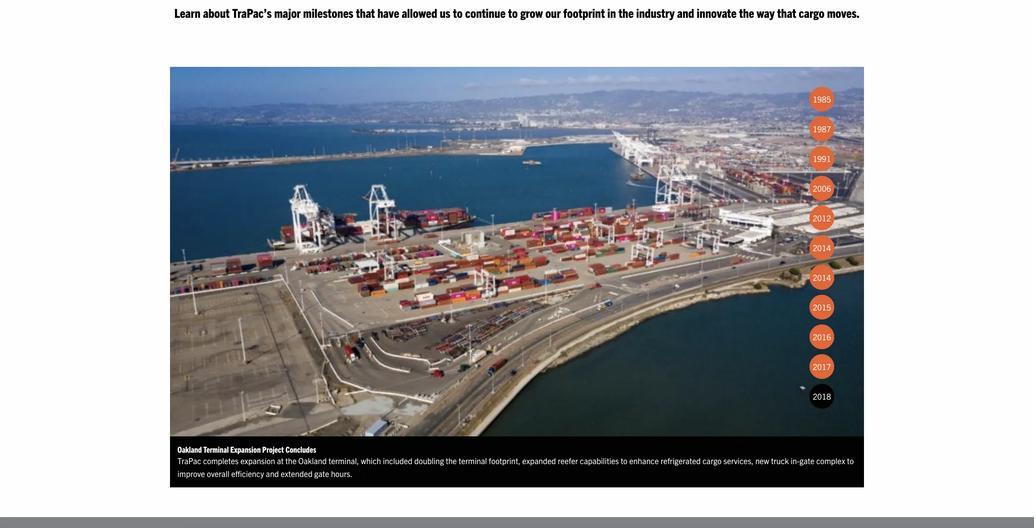 Task type: describe. For each thing, give the bounding box(es) containing it.
1 vertical spatial oakland
[[298, 456, 327, 466]]

the right at
[[285, 456, 297, 466]]

reefer
[[558, 456, 578, 466]]

the right in
[[619, 5, 634, 21]]

services,
[[723, 456, 754, 466]]

moves.
[[827, 5, 860, 21]]

2015
[[813, 302, 831, 312]]

expanded
[[522, 456, 556, 466]]

learn about trapac's major milestones that have allowed us to continue to grow our footprint in the industry and innovate the way that cargo moves. main content
[[160, 4, 1034, 501]]

extended
[[281, 469, 313, 479]]

expansion
[[230, 445, 261, 454]]

1 that from the left
[[356, 5, 375, 21]]

2006
[[813, 183, 831, 193]]

trapac's
[[232, 5, 272, 21]]

footprint,
[[489, 456, 520, 466]]

grow
[[520, 5, 543, 21]]

industry
[[636, 5, 675, 21]]

to left enhance
[[621, 456, 627, 466]]

milestones
[[303, 5, 353, 21]]

hours.
[[331, 469, 352, 479]]

0 horizontal spatial oakland
[[177, 445, 202, 454]]

1 vertical spatial gate
[[314, 469, 329, 479]]

learn
[[174, 5, 200, 21]]

allowed
[[402, 5, 437, 21]]

overall
[[207, 469, 229, 479]]

learn about trapac's major milestones that have allowed us to continue to grow our footprint in the industry and innovate the way that cargo moves.
[[174, 5, 860, 21]]

have
[[377, 5, 399, 21]]

to left grow
[[508, 5, 518, 21]]

doubling
[[414, 456, 444, 466]]

0 vertical spatial cargo
[[799, 5, 825, 21]]

the left way
[[739, 5, 754, 21]]

trapac oakland image
[[170, 67, 864, 437]]

way
[[757, 5, 775, 21]]

1985
[[813, 94, 831, 104]]

major
[[274, 5, 301, 21]]

terminal,
[[329, 456, 359, 466]]

included
[[383, 456, 413, 466]]

about
[[203, 5, 230, 21]]

complex
[[816, 456, 845, 466]]

innovate
[[697, 5, 737, 21]]

in
[[607, 5, 616, 21]]

our
[[545, 5, 561, 21]]

capabilities
[[580, 456, 619, 466]]

and inside oakland terminal expansion project concludes trapac completes expansion at the oakland terminal, which included doubling the terminal footprint, expanded reefer capabilities to enhance refrigerated cargo services, new truck in-gate complex to improve overall efficiency and extended gate hours.
[[266, 469, 279, 479]]



Task type: locate. For each thing, give the bounding box(es) containing it.
footer
[[0, 518, 1034, 528]]

0 horizontal spatial gate
[[314, 469, 329, 479]]

1 horizontal spatial that
[[777, 5, 796, 21]]

2017
[[813, 362, 831, 372]]

0 horizontal spatial and
[[266, 469, 279, 479]]

cargo inside oakland terminal expansion project concludes trapac completes expansion at the oakland terminal, which included doubling the terminal footprint, expanded reefer capabilities to enhance refrigerated cargo services, new truck in-gate complex to improve overall efficiency and extended gate hours.
[[703, 456, 722, 466]]

2 that from the left
[[777, 5, 796, 21]]

footprint
[[563, 5, 605, 21]]

oakland up trapac
[[177, 445, 202, 454]]

2014
[[813, 243, 831, 253], [813, 272, 831, 282]]

refrigerated
[[661, 456, 701, 466]]

the left terminal
[[446, 456, 457, 466]]

terminal
[[203, 445, 229, 454]]

0 horizontal spatial cargo
[[703, 456, 722, 466]]

gate left 'hours.'
[[314, 469, 329, 479]]

oakland down concludes
[[298, 456, 327, 466]]

1 vertical spatial and
[[266, 469, 279, 479]]

us
[[440, 5, 450, 21]]

which
[[361, 456, 381, 466]]

that left have
[[356, 5, 375, 21]]

truck
[[771, 456, 789, 466]]

1 vertical spatial 2014
[[813, 272, 831, 282]]

1 vertical spatial cargo
[[703, 456, 722, 466]]

2014 up "2015"
[[813, 272, 831, 282]]

gate left complex at the bottom of the page
[[800, 456, 814, 466]]

2014 down 2012
[[813, 243, 831, 253]]

1991
[[813, 153, 831, 163]]

project
[[262, 445, 284, 454]]

0 vertical spatial and
[[677, 5, 694, 21]]

at
[[277, 456, 284, 466]]

trapac
[[177, 456, 201, 466]]

1 horizontal spatial oakland
[[298, 456, 327, 466]]

improve
[[177, 469, 205, 479]]

2018
[[813, 391, 831, 401]]

that
[[356, 5, 375, 21], [777, 5, 796, 21]]

completes
[[203, 456, 239, 466]]

cargo
[[799, 5, 825, 21], [703, 456, 722, 466]]

to right us
[[453, 5, 463, 21]]

0 vertical spatial 2014
[[813, 243, 831, 253]]

gate
[[800, 456, 814, 466], [314, 469, 329, 479]]

terminal
[[459, 456, 487, 466]]

1 horizontal spatial cargo
[[799, 5, 825, 21]]

0 vertical spatial gate
[[800, 456, 814, 466]]

0 horizontal spatial that
[[356, 5, 375, 21]]

0 vertical spatial oakland
[[177, 445, 202, 454]]

1 2014 from the top
[[813, 243, 831, 253]]

to right complex at the bottom of the page
[[847, 456, 854, 466]]

oakland
[[177, 445, 202, 454], [298, 456, 327, 466]]

oakland terminal expansion project concludes trapac completes expansion at the oakland terminal, which included doubling the terminal footprint, expanded reefer capabilities to enhance refrigerated cargo services, new truck in-gate complex to improve overall efficiency and extended gate hours.
[[177, 445, 854, 479]]

cargo left moves.
[[799, 5, 825, 21]]

expansion
[[240, 456, 275, 466]]

enhance
[[629, 456, 659, 466]]

that right way
[[777, 5, 796, 21]]

and right industry
[[677, 5, 694, 21]]

and
[[677, 5, 694, 21], [266, 469, 279, 479]]

2012
[[813, 213, 831, 223]]

1 horizontal spatial and
[[677, 5, 694, 21]]

the
[[619, 5, 634, 21], [739, 5, 754, 21], [285, 456, 297, 466], [446, 456, 457, 466]]

2016
[[813, 332, 831, 342]]

cargo left 'services,'
[[703, 456, 722, 466]]

2 2014 from the top
[[813, 272, 831, 282]]

1987
[[813, 124, 831, 134]]

1 horizontal spatial gate
[[800, 456, 814, 466]]

in-
[[791, 456, 800, 466]]

and down at
[[266, 469, 279, 479]]

continue
[[465, 5, 506, 21]]

efficiency
[[231, 469, 264, 479]]

concludes
[[285, 445, 316, 454]]

new
[[755, 456, 769, 466]]

to
[[453, 5, 463, 21], [508, 5, 518, 21], [621, 456, 627, 466], [847, 456, 854, 466]]



Task type: vqa. For each thing, say whether or not it's contained in the screenshot.
Overall in the bottom of the page
yes



